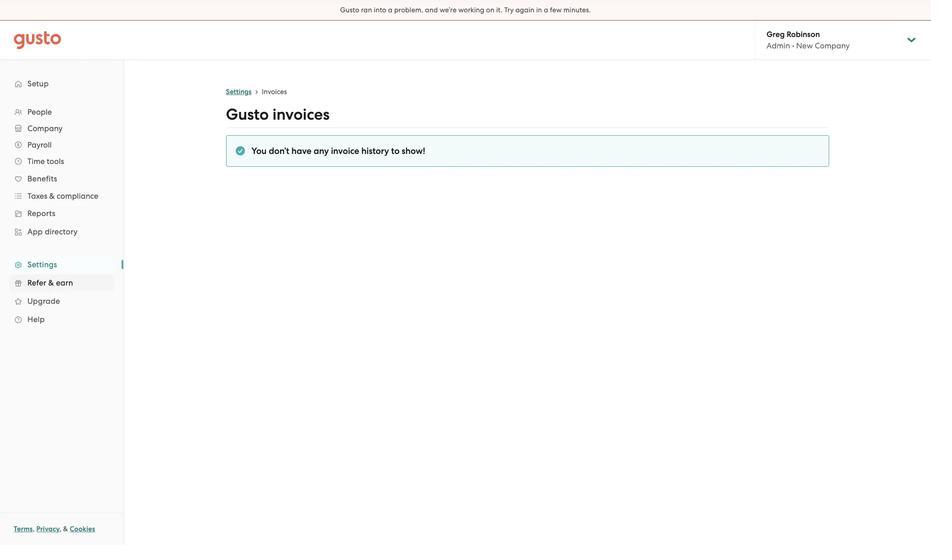 Task type: vqa. For each thing, say whether or not it's contained in the screenshot.
the bottommost SECURITY
no



Task type: locate. For each thing, give the bounding box(es) containing it.
company
[[815, 41, 850, 50], [27, 124, 62, 133]]

& for earn
[[48, 278, 54, 288]]

settings link up refer & earn link
[[9, 256, 114, 273]]

taxes & compliance
[[27, 192, 98, 201]]

0 horizontal spatial settings link
[[9, 256, 114, 273]]

& right taxes
[[49, 192, 55, 201]]

gusto ran into a problem, and we're working on it. try again in a few minutes.
[[340, 6, 591, 14]]

home image
[[14, 31, 61, 49]]

& left earn
[[48, 278, 54, 288]]

& for compliance
[[49, 192, 55, 201]]

you don't have any invoice history to show!
[[252, 146, 426, 156]]

terms
[[14, 525, 33, 534]]

app
[[27, 227, 43, 236]]

to
[[391, 146, 400, 156]]

settings
[[226, 88, 252, 96], [27, 260, 57, 269]]

upgrade link
[[9, 293, 114, 310]]

0 horizontal spatial a
[[388, 6, 393, 14]]

payroll button
[[9, 137, 114, 153]]

1 horizontal spatial ,
[[60, 525, 61, 534]]

settings left invoices
[[226, 88, 252, 96]]

a
[[388, 6, 393, 14], [544, 6, 549, 14]]

settings link
[[226, 88, 252, 96], [9, 256, 114, 273]]

&
[[49, 192, 55, 201], [48, 278, 54, 288], [63, 525, 68, 534]]

0 horizontal spatial gusto
[[226, 105, 269, 124]]

0 vertical spatial settings link
[[226, 88, 252, 96]]

1 vertical spatial settings
[[27, 260, 57, 269]]

0 vertical spatial settings
[[226, 88, 252, 96]]

2 a from the left
[[544, 6, 549, 14]]

we're
[[440, 6, 457, 14]]

upgrade
[[27, 297, 60, 306]]

tools
[[47, 157, 64, 166]]

0 vertical spatial gusto
[[340, 6, 360, 14]]

greg robinson admin • new company
[[767, 30, 850, 50]]

1 vertical spatial &
[[48, 278, 54, 288]]

1 horizontal spatial gusto
[[340, 6, 360, 14]]

privacy
[[36, 525, 60, 534]]

,
[[33, 525, 35, 534], [60, 525, 61, 534]]

help
[[27, 315, 45, 324]]

0 vertical spatial &
[[49, 192, 55, 201]]

gusto left ran
[[340, 6, 360, 14]]

invoice
[[331, 146, 360, 156]]

0 horizontal spatial settings
[[27, 260, 57, 269]]

, left privacy link
[[33, 525, 35, 534]]

refer
[[27, 278, 46, 288]]

1 vertical spatial gusto
[[226, 105, 269, 124]]

benefits
[[27, 174, 57, 183]]

it.
[[497, 6, 503, 14]]

0 vertical spatial company
[[815, 41, 850, 50]]

settings link left invoices
[[226, 88, 252, 96]]

1 a from the left
[[388, 6, 393, 14]]

& left cookies
[[63, 525, 68, 534]]

list containing people
[[0, 104, 123, 329]]

1 vertical spatial company
[[27, 124, 62, 133]]

gusto
[[340, 6, 360, 14], [226, 105, 269, 124]]

company right new
[[815, 41, 850, 50]]

1 horizontal spatial company
[[815, 41, 850, 50]]

gusto for gusto ran into a problem, and we're working on it. try again in a few minutes.
[[340, 6, 360, 14]]

list
[[0, 104, 123, 329]]

settings up refer
[[27, 260, 57, 269]]

1 horizontal spatial a
[[544, 6, 549, 14]]

1 horizontal spatial settings
[[226, 88, 252, 96]]

taxes & compliance button
[[9, 188, 114, 204]]

, left cookies
[[60, 525, 61, 534]]

gusto down invoices
[[226, 105, 269, 124]]

earn
[[56, 278, 73, 288]]

gusto navigation element
[[0, 60, 123, 343]]

greg
[[767, 30, 785, 39]]

history
[[362, 146, 389, 156]]

0 horizontal spatial ,
[[33, 525, 35, 534]]

refer & earn
[[27, 278, 73, 288]]

a right into
[[388, 6, 393, 14]]

company down people in the top of the page
[[27, 124, 62, 133]]

app directory link
[[9, 224, 114, 240]]

have
[[292, 146, 312, 156]]

& inside dropdown button
[[49, 192, 55, 201]]

you
[[252, 146, 267, 156]]

invoices
[[273, 105, 330, 124]]

robinson
[[787, 30, 821, 39]]

any
[[314, 146, 329, 156]]

a right in
[[544, 6, 549, 14]]

setup link
[[9, 75, 114, 92]]

problem,
[[395, 6, 424, 14]]

1 vertical spatial settings link
[[9, 256, 114, 273]]

0 horizontal spatial company
[[27, 124, 62, 133]]

settings link inside list
[[9, 256, 114, 273]]



Task type: describe. For each thing, give the bounding box(es) containing it.
company inside dropdown button
[[27, 124, 62, 133]]

ran
[[361, 6, 372, 14]]

people
[[27, 107, 52, 117]]

1 , from the left
[[33, 525, 35, 534]]

app directory
[[27, 227, 78, 236]]

invoices
[[262, 88, 287, 96]]

cookies button
[[70, 524, 95, 535]]

compliance
[[57, 192, 98, 201]]

into
[[374, 6, 387, 14]]

try
[[505, 6, 514, 14]]

taxes
[[27, 192, 47, 201]]

cookies
[[70, 525, 95, 534]]

working
[[459, 6, 485, 14]]

terms link
[[14, 525, 33, 534]]

don't
[[269, 146, 290, 156]]

admin
[[767, 41, 791, 50]]

reports link
[[9, 205, 114, 222]]

people button
[[9, 104, 114, 120]]

minutes.
[[564, 6, 591, 14]]

again
[[516, 6, 535, 14]]

directory
[[45, 227, 78, 236]]

gusto invoices
[[226, 105, 330, 124]]

setup
[[27, 79, 49, 88]]

2 vertical spatial &
[[63, 525, 68, 534]]

payroll
[[27, 140, 52, 150]]

gusto for gusto invoices
[[226, 105, 269, 124]]

time tools button
[[9, 153, 114, 170]]

time
[[27, 157, 45, 166]]

refer & earn link
[[9, 275, 114, 291]]

few
[[550, 6, 562, 14]]

in
[[537, 6, 543, 14]]

help link
[[9, 311, 114, 328]]

and
[[425, 6, 438, 14]]

new
[[797, 41, 813, 50]]

company button
[[9, 120, 114, 137]]

on
[[486, 6, 495, 14]]

2 , from the left
[[60, 525, 61, 534]]

terms , privacy , & cookies
[[14, 525, 95, 534]]

benefits link
[[9, 171, 114, 187]]

•
[[793, 41, 795, 50]]

time tools
[[27, 157, 64, 166]]

reports
[[27, 209, 56, 218]]

show!
[[402, 146, 426, 156]]

1 horizontal spatial settings link
[[226, 88, 252, 96]]

company inside greg robinson admin • new company
[[815, 41, 850, 50]]

privacy link
[[36, 525, 60, 534]]

settings inside "link"
[[27, 260, 57, 269]]



